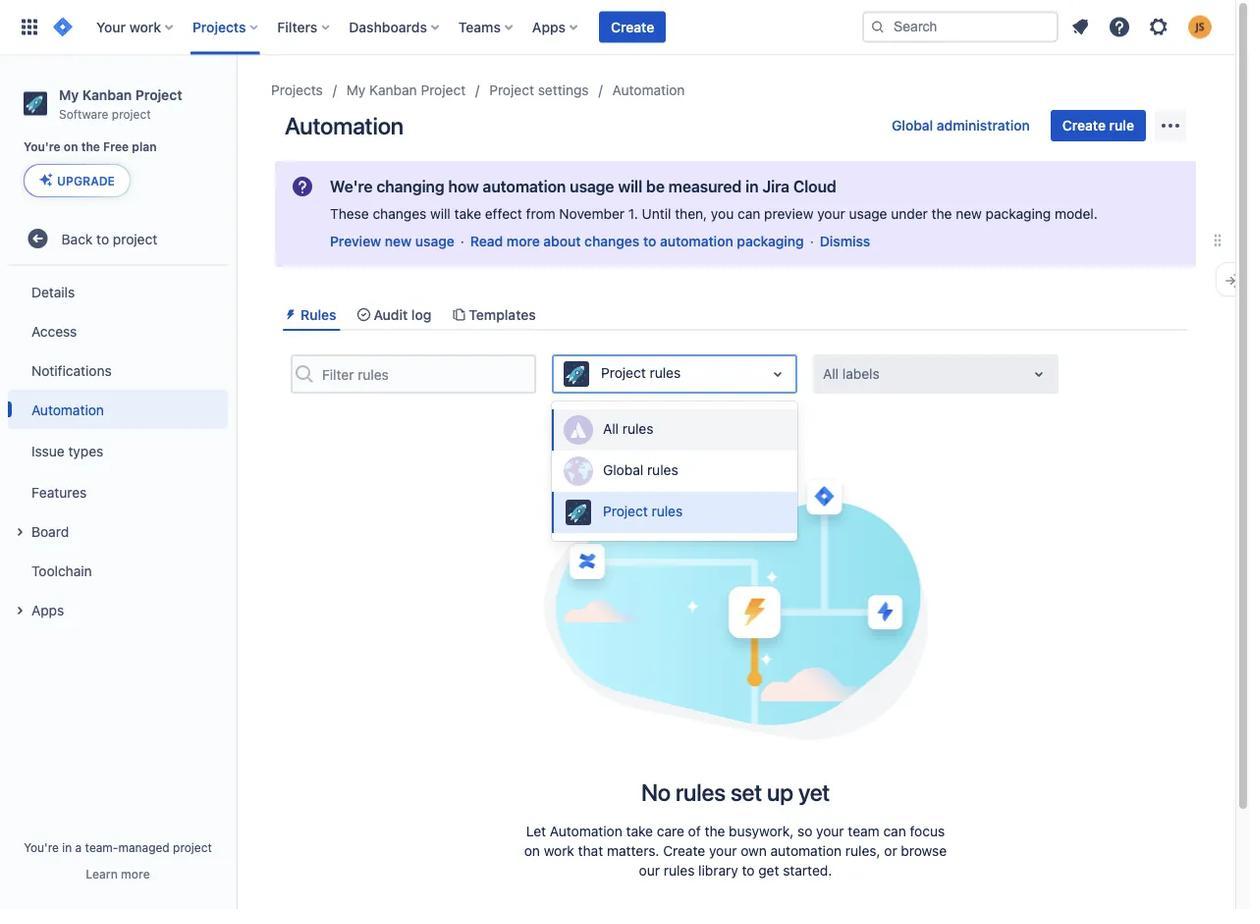 Task type: locate. For each thing, give the bounding box(es) containing it.
to down own
[[742, 863, 755, 880]]

can right you
[[738, 206, 761, 222]]

1 vertical spatial automation
[[660, 233, 734, 250]]

1 horizontal spatial automation link
[[613, 79, 685, 102]]

settings image
[[1148, 15, 1171, 39]]

automation up that
[[550, 824, 623, 840]]

1 horizontal spatial kanban
[[370, 82, 417, 98]]

0 vertical spatial packaging
[[986, 206, 1052, 222]]

usage up dismiss
[[850, 206, 888, 222]]

0 horizontal spatial automation
[[483, 177, 566, 196]]

1 vertical spatial changes
[[585, 233, 640, 250]]

1 horizontal spatial can
[[884, 824, 907, 840]]

new
[[956, 206, 982, 222], [385, 233, 412, 250]]

automation
[[613, 82, 685, 98], [285, 112, 404, 140], [31, 402, 104, 418], [550, 824, 623, 840]]

work right your
[[129, 19, 161, 35]]

issue types
[[31, 443, 103, 459]]

upgrade button
[[25, 165, 130, 197]]

care
[[657, 824, 685, 840]]

project
[[112, 107, 151, 121], [113, 231, 157, 247], [173, 841, 212, 855]]

packaging down preview
[[737, 233, 805, 250]]

0 vertical spatial automation
[[483, 177, 566, 196]]

0 horizontal spatial packaging
[[737, 233, 805, 250]]

take up matters.
[[626, 824, 653, 840]]

to down until
[[644, 233, 657, 250]]

0 vertical spatial take
[[455, 206, 482, 222]]

1 vertical spatial take
[[626, 824, 653, 840]]

0 horizontal spatial global
[[603, 463, 644, 479]]

global
[[892, 117, 934, 134], [603, 463, 644, 479]]

kanban for my kanban project
[[370, 82, 417, 98]]

work down let
[[544, 844, 575, 860]]

the inside let automation take care of the busywork, so your team can focus on work that matters. create your own automation rules, or browse our rules library to get started.
[[705, 824, 726, 840]]

0 horizontal spatial automation link
[[8, 390, 228, 430]]

0 vertical spatial all
[[823, 366, 839, 382]]

all left labels
[[823, 366, 839, 382]]

automation link down create button
[[613, 79, 685, 102]]

1 vertical spatial will
[[430, 206, 451, 222]]

november
[[560, 206, 625, 222]]

0 horizontal spatial apps
[[31, 602, 64, 618]]

open image
[[1028, 363, 1051, 386]]

project inside my kanban project software project
[[112, 107, 151, 121]]

changes up preview new usage 'button'
[[373, 206, 427, 222]]

all labels
[[823, 366, 880, 382]]

more down from
[[507, 233, 540, 250]]

dashboards button
[[343, 11, 447, 43]]

tab list containing rules
[[275, 299, 1197, 331]]

new inside we're changing how automation usage will be measured in jira cloud these changes will take effect from november 1. until then, you can preview your usage under the new packaging model.
[[956, 206, 982, 222]]

1 vertical spatial the
[[932, 206, 953, 222]]

rules right our
[[664, 863, 695, 880]]

0 vertical spatial you're
[[24, 140, 61, 153]]

be
[[647, 177, 665, 196]]

take down how
[[455, 206, 482, 222]]

your
[[96, 19, 126, 35]]

how
[[449, 177, 479, 196]]

that
[[578, 844, 604, 860]]

0 horizontal spatial projects
[[193, 19, 246, 35]]

project down primary element
[[421, 82, 466, 98]]

usage
[[570, 177, 615, 196], [850, 206, 888, 222], [415, 233, 455, 250]]

automation link for project settings
[[613, 79, 685, 102]]

0 horizontal spatial usage
[[415, 233, 455, 250]]

so
[[798, 824, 813, 840]]

rules up of
[[676, 779, 726, 807]]

project up details link
[[113, 231, 157, 247]]

project rules up all rules at the top of the page
[[601, 365, 681, 381]]

new right preview
[[385, 233, 412, 250]]

0 horizontal spatial on
[[64, 140, 78, 153]]

2 vertical spatial create
[[663, 844, 706, 860]]

to
[[96, 231, 109, 247], [644, 233, 657, 250], [742, 863, 755, 880]]

audit log image
[[356, 307, 372, 323]]

0 horizontal spatial more
[[121, 868, 150, 881]]

administration
[[937, 117, 1031, 134]]

2 vertical spatial the
[[705, 824, 726, 840]]

expand image
[[8, 521, 31, 545]]

0 vertical spatial apps
[[533, 19, 566, 35]]

Filter rules field
[[316, 357, 535, 392]]

on inside let automation take care of the busywork, so your team can focus on work that matters. create your own automation rules, or browse our rules library to get started.
[[525, 844, 540, 860]]

usage left read
[[415, 233, 455, 250]]

1 vertical spatial new
[[385, 233, 412, 250]]

packaging left model.
[[986, 206, 1052, 222]]

Search field
[[863, 11, 1059, 43]]

project up "plan"
[[112, 107, 151, 121]]

my up software
[[59, 86, 79, 103]]

apps down toolchain
[[31, 602, 64, 618]]

create for create rule
[[1063, 117, 1106, 134]]

0 horizontal spatial take
[[455, 206, 482, 222]]

focus
[[910, 824, 945, 840]]

0 horizontal spatial the
[[81, 140, 100, 153]]

usage up november
[[570, 177, 615, 196]]

automation inside let automation take care of the busywork, so your team can focus on work that matters. create your own automation rules, or browse our rules library to get started.
[[550, 824, 623, 840]]

0 horizontal spatial my
[[59, 86, 79, 103]]

0 horizontal spatial in
[[62, 841, 72, 855]]

1 horizontal spatial all
[[823, 366, 839, 382]]

actions image
[[1159, 114, 1183, 138]]

0 horizontal spatial ·
[[461, 233, 465, 250]]

1 vertical spatial automation link
[[8, 390, 228, 430]]

my
[[347, 82, 366, 98], [59, 86, 79, 103]]

1 vertical spatial projects
[[271, 82, 323, 98]]

labels
[[843, 366, 880, 382]]

1 horizontal spatial work
[[544, 844, 575, 860]]

· left read
[[461, 233, 465, 250]]

read
[[470, 233, 503, 250]]

your up library
[[709, 844, 737, 860]]

1 vertical spatial usage
[[850, 206, 888, 222]]

1 vertical spatial in
[[62, 841, 72, 855]]

0 vertical spatial on
[[64, 140, 78, 153]]

you're left "a"
[[24, 841, 59, 855]]

1 you're from the top
[[24, 140, 61, 153]]

· left dismiss
[[810, 233, 814, 250]]

0 horizontal spatial can
[[738, 206, 761, 222]]

then,
[[675, 206, 708, 222]]

0 vertical spatial will
[[618, 177, 643, 196]]

1 horizontal spatial take
[[626, 824, 653, 840]]

can
[[738, 206, 761, 222], [884, 824, 907, 840]]

automation down then,
[[660, 233, 734, 250]]

create down of
[[663, 844, 706, 860]]

project settings link
[[490, 79, 589, 102]]

board button
[[8, 512, 228, 551]]

0 vertical spatial global
[[892, 117, 934, 134]]

the right of
[[705, 824, 726, 840]]

2 vertical spatial your
[[709, 844, 737, 860]]

1 vertical spatial more
[[121, 868, 150, 881]]

1 horizontal spatial on
[[525, 844, 540, 860]]

teams
[[459, 19, 501, 35]]

on up upgrade button
[[64, 140, 78, 153]]

rules down "global rules"
[[652, 504, 683, 520]]

1 horizontal spatial usage
[[570, 177, 615, 196]]

projects for projects dropdown button
[[193, 19, 246, 35]]

0 vertical spatial changes
[[373, 206, 427, 222]]

0 vertical spatial project
[[112, 107, 151, 121]]

apps inside button
[[31, 602, 64, 618]]

kanban
[[370, 82, 417, 98], [82, 86, 132, 103]]

the left free
[[81, 140, 100, 153]]

on
[[64, 140, 78, 153], [525, 844, 540, 860]]

automation up from
[[483, 177, 566, 196]]

0 vertical spatial usage
[[570, 177, 615, 196]]

in left jira
[[746, 177, 759, 196]]

will down how
[[430, 206, 451, 222]]

my right 'projects' link
[[347, 82, 366, 98]]

1 horizontal spatial in
[[746, 177, 759, 196]]

1 horizontal spatial packaging
[[986, 206, 1052, 222]]

packaging
[[986, 206, 1052, 222], [737, 233, 805, 250]]

search image
[[871, 19, 886, 35]]

access link
[[8, 312, 228, 351]]

you're
[[24, 140, 61, 153], [24, 841, 59, 855]]

board
[[31, 524, 69, 540]]

projects right sidebar navigation image
[[271, 82, 323, 98]]

0 vertical spatial new
[[956, 206, 982, 222]]

create
[[611, 19, 655, 35], [1063, 117, 1106, 134], [663, 844, 706, 860]]

rules
[[650, 365, 681, 381], [623, 421, 654, 437], [648, 463, 679, 479], [652, 504, 683, 520], [676, 779, 726, 807], [664, 863, 695, 880]]

0 horizontal spatial new
[[385, 233, 412, 250]]

0 horizontal spatial work
[[129, 19, 161, 35]]

1 vertical spatial apps
[[31, 602, 64, 618]]

your
[[818, 206, 846, 222], [817, 824, 845, 840], [709, 844, 737, 860]]

more
[[507, 233, 540, 250], [121, 868, 150, 881]]

2 horizontal spatial to
[[742, 863, 755, 880]]

1 vertical spatial on
[[525, 844, 540, 860]]

rules up all rules at the top of the page
[[650, 365, 681, 381]]

changes down november
[[585, 233, 640, 250]]

project up "plan"
[[135, 86, 182, 103]]

no
[[642, 779, 671, 807]]

project rules down "global rules"
[[603, 504, 683, 520]]

apps right the teams popup button
[[533, 19, 566, 35]]

kanban inside my kanban project software project
[[82, 86, 132, 103]]

0 horizontal spatial all
[[603, 421, 619, 437]]

or
[[885, 844, 898, 860]]

1 vertical spatial can
[[884, 824, 907, 840]]

global left the administration
[[892, 117, 934, 134]]

project left settings
[[490, 82, 535, 98]]

0 vertical spatial create
[[611, 19, 655, 35]]

0 vertical spatial in
[[746, 177, 759, 196]]

rules inside let automation take care of the busywork, so your team can focus on work that matters. create your own automation rules, or browse our rules library to get started.
[[664, 863, 695, 880]]

tab list
[[275, 299, 1197, 331]]

2 vertical spatial automation
[[771, 844, 842, 860]]

notifications image
[[1069, 15, 1093, 39]]

2 horizontal spatial the
[[932, 206, 953, 222]]

1 vertical spatial project rules
[[603, 504, 683, 520]]

to right 'back'
[[96, 231, 109, 247]]

more down "managed"
[[121, 868, 150, 881]]

jira
[[763, 177, 790, 196]]

read more about changes to automation packaging button
[[470, 232, 805, 252]]

1 horizontal spatial the
[[705, 824, 726, 840]]

automation
[[483, 177, 566, 196], [660, 233, 734, 250], [771, 844, 842, 860]]

preview
[[330, 233, 381, 250]]

0 horizontal spatial create
[[611, 19, 655, 35]]

in left "a"
[[62, 841, 72, 855]]

projects inside dropdown button
[[193, 19, 246, 35]]

my for my kanban project software project
[[59, 86, 79, 103]]

2 you're from the top
[[24, 841, 59, 855]]

1 vertical spatial all
[[603, 421, 619, 437]]

projects up sidebar navigation image
[[193, 19, 246, 35]]

up
[[767, 779, 794, 807]]

your work button
[[90, 11, 181, 43]]

0 vertical spatial can
[[738, 206, 761, 222]]

2 horizontal spatial create
[[1063, 117, 1106, 134]]

1 horizontal spatial new
[[956, 206, 982, 222]]

0 vertical spatial automation link
[[613, 79, 685, 102]]

can up or
[[884, 824, 907, 840]]

1 vertical spatial you're
[[24, 841, 59, 855]]

toolchain link
[[8, 551, 228, 591]]

to inside let automation take care of the busywork, so your team can focus on work that matters. create your own automation rules, or browse our rules library to get started.
[[742, 863, 755, 880]]

global down all rules at the top of the page
[[603, 463, 644, 479]]

1 horizontal spatial apps
[[533, 19, 566, 35]]

0 horizontal spatial kanban
[[82, 86, 132, 103]]

kanban down 'dashboards' popup button
[[370, 82, 417, 98]]

0 vertical spatial work
[[129, 19, 161, 35]]

rules down all rules at the top of the page
[[648, 463, 679, 479]]

changes
[[373, 206, 427, 222], [585, 233, 640, 250]]

will left be
[[618, 177, 643, 196]]

automation inside we're changing how automation usage will be measured in jira cloud these changes will take effect from november 1. until then, you can preview your usage under the new packaging model.
[[483, 177, 566, 196]]

open image
[[766, 363, 790, 386]]

preview new usage · read more about changes to automation packaging · dismiss
[[330, 233, 871, 250]]

1 horizontal spatial create
[[663, 844, 706, 860]]

project right "managed"
[[173, 841, 212, 855]]

1 vertical spatial global
[[603, 463, 644, 479]]

0 horizontal spatial changes
[[373, 206, 427, 222]]

1 horizontal spatial global
[[892, 117, 934, 134]]

on down let
[[525, 844, 540, 860]]

will
[[618, 177, 643, 196], [430, 206, 451, 222]]

1 vertical spatial create
[[1063, 117, 1106, 134]]

1 horizontal spatial ·
[[810, 233, 814, 250]]

all rules
[[603, 421, 654, 437]]

kanban up software
[[82, 86, 132, 103]]

1 vertical spatial packaging
[[737, 233, 805, 250]]

plan
[[132, 140, 157, 153]]

·
[[461, 233, 465, 250], [810, 233, 814, 250]]

group
[[8, 266, 228, 636]]

create right apps dropdown button
[[611, 19, 655, 35]]

create for create
[[611, 19, 655, 35]]

1 horizontal spatial projects
[[271, 82, 323, 98]]

create left rule
[[1063, 117, 1106, 134]]

take
[[455, 206, 482, 222], [626, 824, 653, 840]]

primary element
[[12, 0, 863, 55]]

the right under
[[932, 206, 953, 222]]

project rules
[[601, 365, 681, 381], [603, 504, 683, 520]]

you're up upgrade button
[[24, 140, 61, 153]]

my inside my kanban project software project
[[59, 86, 79, 103]]

changing
[[377, 177, 445, 196]]

your right so
[[817, 824, 845, 840]]

automation down so
[[771, 844, 842, 860]]

all up "global rules"
[[603, 421, 619, 437]]

back to project
[[62, 231, 157, 247]]

0 vertical spatial more
[[507, 233, 540, 250]]

the
[[81, 140, 100, 153], [932, 206, 953, 222], [705, 824, 726, 840]]

1 vertical spatial work
[[544, 844, 575, 860]]

1 horizontal spatial more
[[507, 233, 540, 250]]

dismiss
[[820, 233, 871, 250]]

new right under
[[956, 206, 982, 222]]

0 vertical spatial the
[[81, 140, 100, 153]]

0 horizontal spatial will
[[430, 206, 451, 222]]

create inside button
[[1063, 117, 1106, 134]]

create inside button
[[611, 19, 655, 35]]

0 vertical spatial projects
[[193, 19, 246, 35]]

automation link
[[613, 79, 685, 102], [8, 390, 228, 430]]

automation down notifications
[[31, 402, 104, 418]]

audit log
[[374, 307, 432, 323]]

1 horizontal spatial will
[[618, 177, 643, 196]]

measured
[[669, 177, 742, 196]]

no rules set up yet image
[[541, 471, 931, 743]]

2 horizontal spatial automation
[[771, 844, 842, 860]]

preview new usage button
[[330, 232, 455, 252]]

your up dismiss
[[818, 206, 846, 222]]

automation link up "types"
[[8, 390, 228, 430]]

banner
[[0, 0, 1236, 55]]



Task type: describe. For each thing, give the bounding box(es) containing it.
learn
[[86, 868, 118, 881]]

changes inside we're changing how automation usage will be measured in jira cloud these changes will take effect from november 1. until then, you can preview your usage under the new packaging model.
[[373, 206, 427, 222]]

automation down create button
[[613, 82, 685, 98]]

issue
[[31, 443, 65, 459]]

jira software image
[[51, 15, 75, 39]]

global for global administration
[[892, 117, 934, 134]]

own
[[741, 844, 767, 860]]

packaging inside we're changing how automation usage will be measured in jira cloud these changes will take effect from november 1. until then, you can preview your usage under the new packaging model.
[[986, 206, 1052, 222]]

issue types link
[[8, 430, 228, 473]]

create button
[[599, 11, 666, 43]]

we're changing how automation usage will be measured in jira cloud these changes will take effect from november 1. until then, you can preview your usage under the new packaging model.
[[330, 177, 1098, 222]]

automation link for notifications
[[8, 390, 228, 430]]

jira software image
[[51, 15, 75, 39]]

you're for you're on the free plan
[[24, 140, 61, 153]]

create rule
[[1063, 117, 1135, 134]]

no rules set up yet
[[642, 779, 830, 807]]

global rules
[[603, 463, 679, 479]]

matters.
[[607, 844, 660, 860]]

we're
[[330, 177, 373, 196]]

project down "global rules"
[[603, 504, 648, 520]]

model.
[[1055, 206, 1098, 222]]

filters button
[[272, 11, 337, 43]]

1 horizontal spatial automation
[[660, 233, 734, 250]]

my kanban project link
[[347, 79, 466, 102]]

until
[[642, 206, 672, 222]]

create inside let automation take care of the busywork, so your team can focus on work that matters. create your own automation rules, or browse our rules library to get started.
[[663, 844, 706, 860]]

back to project link
[[8, 219, 228, 259]]

access
[[31, 323, 77, 339]]

my kanban project
[[347, 82, 466, 98]]

dashboards
[[349, 19, 427, 35]]

your work
[[96, 19, 161, 35]]

all for all rules
[[603, 421, 619, 437]]

of
[[689, 824, 701, 840]]

learn more
[[86, 868, 150, 881]]

from
[[526, 206, 556, 222]]

rule
[[1110, 117, 1135, 134]]

your inside we're changing how automation usage will be measured in jira cloud these changes will take effect from november 1. until then, you can preview your usage under the new packaging model.
[[818, 206, 846, 222]]

projects link
[[271, 79, 323, 102]]

you're for you're in a team-managed project
[[24, 841, 59, 855]]

templates image
[[451, 307, 467, 323]]

work inside dropdown button
[[129, 19, 161, 35]]

types
[[68, 443, 103, 459]]

settings
[[538, 82, 589, 98]]

software
[[59, 107, 109, 121]]

your profile and settings image
[[1189, 15, 1213, 39]]

you're in a team-managed project
[[24, 841, 212, 855]]

our
[[639, 863, 660, 880]]

can inside let automation take care of the busywork, so your team can focus on work that matters. create your own automation rules, or browse our rules library to get started.
[[884, 824, 907, 840]]

started.
[[783, 863, 833, 880]]

rules image
[[283, 307, 299, 323]]

1 · from the left
[[461, 233, 465, 250]]

appswitcher icon image
[[18, 15, 41, 39]]

about
[[544, 233, 581, 250]]

group containing details
[[8, 266, 228, 636]]

2 vertical spatial project
[[173, 841, 212, 855]]

global for global rules
[[603, 463, 644, 479]]

browse
[[901, 844, 947, 860]]

toolchain
[[31, 563, 92, 579]]

can inside we're changing how automation usage will be measured in jira cloud these changes will take effect from november 1. until then, you can preview your usage under the new packaging model.
[[738, 206, 761, 222]]

1 horizontal spatial changes
[[585, 233, 640, 250]]

1 vertical spatial project
[[113, 231, 157, 247]]

1.
[[629, 206, 639, 222]]

take inside we're changing how automation usage will be measured in jira cloud these changes will take effect from november 1. until then, you can preview your usage under the new packaging model.
[[455, 206, 482, 222]]

1 vertical spatial your
[[817, 824, 845, 840]]

preview
[[765, 206, 814, 222]]

team-
[[85, 841, 118, 855]]

all for all labels
[[823, 366, 839, 382]]

effect
[[485, 206, 523, 222]]

cloud
[[794, 177, 837, 196]]

log
[[412, 307, 432, 323]]

yet
[[799, 779, 830, 807]]

upgrade
[[57, 174, 115, 188]]

projects button
[[187, 11, 266, 43]]

more inside button
[[121, 868, 150, 881]]

1 horizontal spatial to
[[644, 233, 657, 250]]

project inside my kanban project software project
[[135, 86, 182, 103]]

features link
[[8, 473, 228, 512]]

in inside we're changing how automation usage will be measured in jira cloud these changes will take effect from november 1. until then, you can preview your usage under the new packaging model.
[[746, 177, 759, 196]]

automation down 'projects' link
[[285, 112, 404, 140]]

take inside let automation take care of the busywork, so your team can focus on work that matters. create your own automation rules, or browse our rules library to get started.
[[626, 824, 653, 840]]

get
[[759, 863, 780, 880]]

automation inside let automation take care of the busywork, so your team can focus on work that matters. create your own automation rules, or browse our rules library to get started.
[[771, 844, 842, 860]]

audit
[[374, 307, 408, 323]]

templates
[[469, 307, 536, 323]]

library
[[699, 863, 739, 880]]

apps inside dropdown button
[[533, 19, 566, 35]]

my for my kanban project
[[347, 82, 366, 98]]

create rule button
[[1051, 110, 1147, 141]]

rules up "global rules"
[[623, 421, 654, 437]]

2 horizontal spatial usage
[[850, 206, 888, 222]]

under
[[892, 206, 928, 222]]

let
[[527, 824, 546, 840]]

0 vertical spatial project rules
[[601, 365, 681, 381]]

busywork,
[[729, 824, 794, 840]]

you're on the free plan
[[24, 140, 157, 153]]

you
[[711, 206, 734, 222]]

project up all rules at the top of the page
[[601, 365, 646, 381]]

managed
[[118, 841, 170, 855]]

back
[[62, 231, 93, 247]]

dismiss button
[[820, 232, 871, 252]]

kanban for my kanban project software project
[[82, 86, 132, 103]]

team
[[848, 824, 880, 840]]

the inside we're changing how automation usage will be measured in jira cloud these changes will take effect from november 1. until then, you can preview your usage under the new packaging model.
[[932, 206, 953, 222]]

features
[[31, 484, 87, 500]]

projects for 'projects' link
[[271, 82, 323, 98]]

banner containing your work
[[0, 0, 1236, 55]]

sidebar navigation image
[[214, 79, 257, 118]]

set
[[731, 779, 763, 807]]

details link
[[8, 272, 228, 312]]

expand image
[[8, 600, 31, 623]]

0 horizontal spatial to
[[96, 231, 109, 247]]

global administration link
[[880, 110, 1042, 141]]

details
[[31, 284, 75, 300]]

notifications
[[31, 362, 112, 379]]

rules,
[[846, 844, 881, 860]]

apps button
[[8, 591, 228, 630]]

project settings
[[490, 82, 589, 98]]

my kanban project software project
[[59, 86, 182, 121]]

filters
[[277, 19, 318, 35]]

2 · from the left
[[810, 233, 814, 250]]

apps button
[[527, 11, 586, 43]]

help image
[[1108, 15, 1132, 39]]

global administration
[[892, 117, 1031, 134]]

work inside let automation take care of the busywork, so your team can focus on work that matters. create your own automation rules, or browse our rules library to get started.
[[544, 844, 575, 860]]

free
[[103, 140, 129, 153]]

rules
[[301, 307, 337, 323]]

notifications link
[[8, 351, 228, 390]]



Task type: vqa. For each thing, say whether or not it's contained in the screenshot.
Your profile and settings icon
yes



